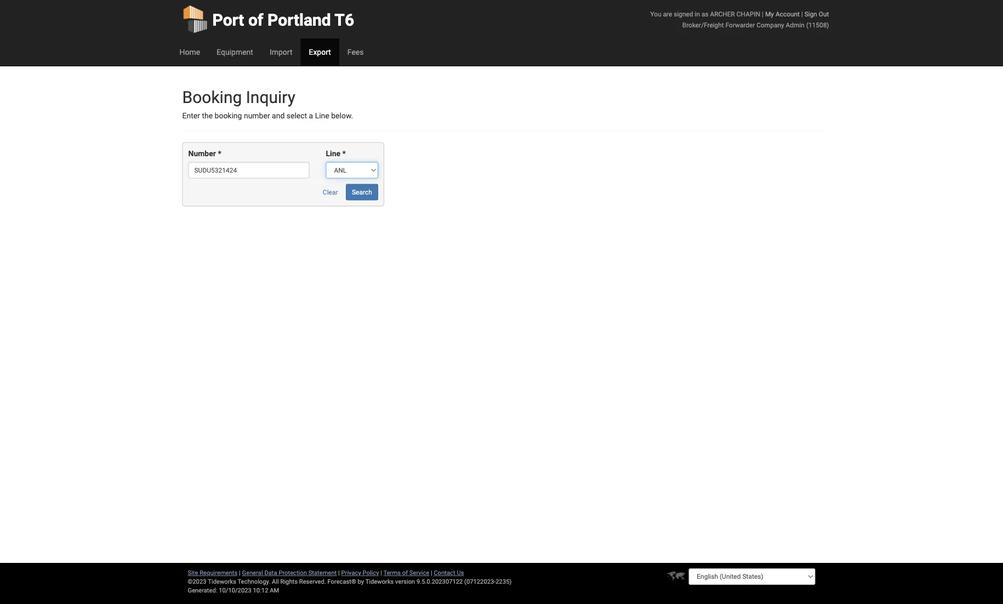 Task type: vqa. For each thing, say whether or not it's contained in the screenshot.
2nd CY from the top
no



Task type: describe. For each thing, give the bounding box(es) containing it.
are
[[664, 10, 673, 18]]

contact
[[434, 570, 456, 577]]

2235)
[[496, 578, 512, 586]]

| up 9.5.0.202307122
[[431, 570, 433, 577]]

| up tideworks
[[381, 570, 382, 577]]

out
[[819, 10, 830, 18]]

data
[[265, 570, 277, 577]]

equipment button
[[209, 38, 262, 66]]

you are signed in as archer chapin | my account | sign out broker/freight forwarder company admin (11508)
[[651, 10, 830, 29]]

fees button
[[339, 38, 372, 66]]

port of portland t6 link
[[182, 0, 354, 38]]

10/10/2023
[[219, 587, 252, 594]]

contact us link
[[434, 570, 464, 577]]

archer
[[711, 10, 736, 18]]

broker/freight
[[683, 21, 724, 29]]

rights
[[281, 578, 298, 586]]

select
[[287, 111, 307, 120]]

requirements
[[200, 570, 238, 577]]

tideworks
[[366, 578, 394, 586]]

booking inquiry enter the booking number and select a line below.
[[182, 87, 353, 120]]

port
[[213, 10, 244, 30]]

t6
[[335, 10, 354, 30]]

clear button
[[317, 184, 344, 200]]

forecast®
[[328, 578, 356, 586]]

am
[[270, 587, 279, 594]]

number
[[244, 111, 270, 120]]

10:12
[[253, 587, 268, 594]]

a
[[309, 111, 313, 120]]

enter
[[182, 111, 200, 120]]

site
[[188, 570, 198, 577]]

protection
[[279, 570, 307, 577]]

my
[[766, 10, 775, 18]]

equipment
[[217, 47, 253, 57]]

by
[[358, 578, 364, 586]]

all
[[272, 578, 279, 586]]

reserved.
[[299, 578, 326, 586]]

search
[[352, 188, 372, 196]]

booking
[[215, 111, 242, 120]]

import
[[270, 47, 293, 57]]

line inside booking inquiry enter the booking number and select a line below.
[[315, 111, 330, 120]]

policy
[[363, 570, 379, 577]]

* for number *
[[218, 149, 221, 158]]

search button
[[346, 184, 378, 200]]

the
[[202, 111, 213, 120]]

forwarder
[[726, 21, 756, 29]]

generated:
[[188, 587, 217, 594]]

account
[[776, 10, 800, 18]]

chapin
[[737, 10, 761, 18]]

in
[[695, 10, 700, 18]]

my account link
[[766, 10, 800, 18]]

statement
[[309, 570, 337, 577]]

(07122023-
[[465, 578, 496, 586]]

sign out link
[[805, 10, 830, 18]]

general
[[242, 570, 263, 577]]

number *
[[188, 149, 221, 158]]

* for line *
[[343, 149, 346, 158]]

line *
[[326, 149, 346, 158]]



Task type: locate. For each thing, give the bounding box(es) containing it.
of
[[248, 10, 264, 30], [402, 570, 408, 577]]

privacy policy link
[[341, 570, 379, 577]]

number
[[188, 149, 216, 158]]

1 vertical spatial line
[[326, 149, 341, 158]]

us
[[457, 570, 464, 577]]

| left my
[[763, 10, 764, 18]]

9.5.0.202307122
[[417, 578, 463, 586]]

export
[[309, 47, 331, 57]]

of right "port" on the top left
[[248, 10, 264, 30]]

*
[[218, 149, 221, 158], [343, 149, 346, 158]]

line up 'clear'
[[326, 149, 341, 158]]

service
[[410, 570, 430, 577]]

1 vertical spatial of
[[402, 570, 408, 577]]

|
[[763, 10, 764, 18], [802, 10, 804, 18], [239, 570, 241, 577], [338, 570, 340, 577], [381, 570, 382, 577], [431, 570, 433, 577]]

©2023 tideworks
[[188, 578, 236, 586]]

you
[[651, 10, 662, 18]]

terms
[[384, 570, 401, 577]]

(11508)
[[807, 21, 830, 29]]

as
[[702, 10, 709, 18]]

signed
[[674, 10, 694, 18]]

and
[[272, 111, 285, 120]]

| left sign
[[802, 10, 804, 18]]

privacy
[[341, 570, 361, 577]]

company
[[757, 21, 785, 29]]

0 horizontal spatial *
[[218, 149, 221, 158]]

0 horizontal spatial of
[[248, 10, 264, 30]]

| left general
[[239, 570, 241, 577]]

* down below.
[[343, 149, 346, 158]]

of up the version
[[402, 570, 408, 577]]

general data protection statement link
[[242, 570, 337, 577]]

technology.
[[238, 578, 271, 586]]

booking
[[182, 87, 242, 107]]

import button
[[262, 38, 301, 66]]

site requirements link
[[188, 570, 238, 577]]

| up the forecast®
[[338, 570, 340, 577]]

line
[[315, 111, 330, 120], [326, 149, 341, 158]]

below.
[[331, 111, 353, 120]]

port of portland t6
[[213, 10, 354, 30]]

home
[[180, 47, 200, 57]]

terms of service link
[[384, 570, 430, 577]]

0 vertical spatial line
[[315, 111, 330, 120]]

version
[[396, 578, 415, 586]]

line right the a
[[315, 111, 330, 120]]

clear
[[323, 188, 338, 196]]

export button
[[301, 38, 339, 66]]

home button
[[171, 38, 209, 66]]

1 * from the left
[[218, 149, 221, 158]]

1 horizontal spatial of
[[402, 570, 408, 577]]

fees
[[348, 47, 364, 57]]

* right number
[[218, 149, 221, 158]]

of inside site requirements | general data protection statement | privacy policy | terms of service | contact us ©2023 tideworks technology. all rights reserved. forecast® by tideworks version 9.5.0.202307122 (07122023-2235) generated: 10/10/2023 10:12 am
[[402, 570, 408, 577]]

0 vertical spatial of
[[248, 10, 264, 30]]

site requirements | general data protection statement | privacy policy | terms of service | contact us ©2023 tideworks technology. all rights reserved. forecast® by tideworks version 9.5.0.202307122 (07122023-2235) generated: 10/10/2023 10:12 am
[[188, 570, 512, 594]]

portland
[[268, 10, 331, 30]]

1 horizontal spatial *
[[343, 149, 346, 158]]

inquiry
[[246, 87, 296, 107]]

admin
[[786, 21, 805, 29]]

sign
[[805, 10, 818, 18]]

2 * from the left
[[343, 149, 346, 158]]

Number * text field
[[188, 162, 310, 178]]



